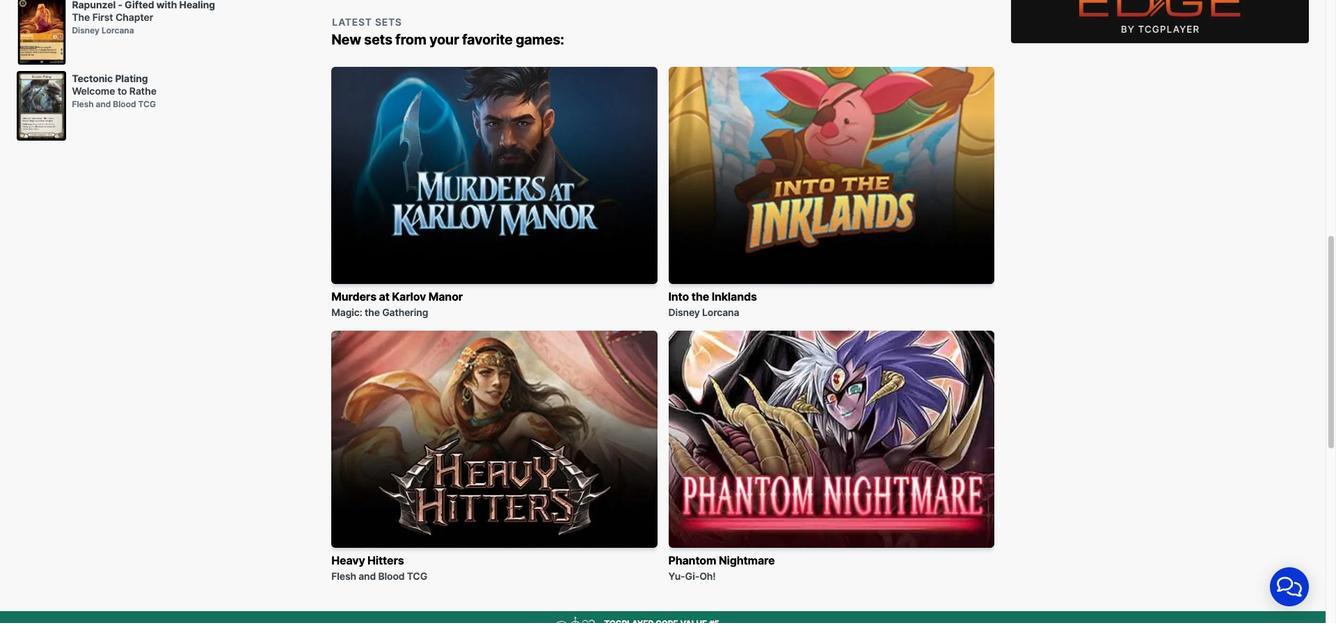 Task type: locate. For each thing, give the bounding box(es) containing it.
blood inside tectonic plating welcome to rathe flesh and blood tcg
[[113, 99, 136, 110]]

tcg
[[138, 99, 156, 110], [407, 570, 428, 582]]

lorcana inside the first chapter disney lorcana
[[102, 25, 134, 35]]

1 horizontal spatial blood
[[378, 570, 405, 582]]

heavy hitters flesh and blood tcg
[[332, 553, 428, 582]]

0 vertical spatial the
[[692, 290, 710, 304]]

sets
[[375, 16, 402, 28]]

1 vertical spatial flesh
[[332, 570, 356, 582]]

0 vertical spatial blood
[[113, 99, 136, 110]]

hitters
[[368, 553, 404, 567]]

tcg inside heavy hitters flesh and blood tcg
[[407, 570, 428, 582]]

0 vertical spatial lorcana
[[102, 25, 134, 35]]

1 horizontal spatial lorcana
[[703, 306, 740, 318]]

from
[[396, 32, 427, 48]]

latest sets new sets from your favorite games:
[[332, 16, 564, 48]]

0 horizontal spatial tcg
[[138, 99, 156, 110]]

disney down the
[[72, 25, 100, 35]]

0 vertical spatial tcg
[[138, 99, 156, 110]]

0 horizontal spatial disney
[[72, 25, 100, 35]]

into the inklands disney lorcana
[[669, 290, 757, 318]]

blood down hitters at the bottom of the page
[[378, 570, 405, 582]]

0 vertical spatial flesh
[[72, 99, 94, 110]]

lorcana down first
[[102, 25, 134, 35]]

murders at karlov manor magic: the gathering
[[332, 290, 463, 318]]

the
[[72, 11, 90, 23]]

favorite
[[462, 32, 513, 48]]

tectonic
[[72, 73, 113, 85]]

1 horizontal spatial disney
[[669, 306, 700, 318]]

0 vertical spatial and
[[96, 99, 111, 110]]

lorcana
[[102, 25, 134, 35], [703, 306, 740, 318]]

games:
[[516, 32, 564, 48]]

and down welcome
[[96, 99, 111, 110]]

1 vertical spatial disney
[[669, 306, 700, 318]]

phantom
[[669, 553, 717, 567]]

0 vertical spatial disney
[[72, 25, 100, 35]]

your
[[430, 32, 459, 48]]

blood
[[113, 99, 136, 110], [378, 570, 405, 582]]

disney down into
[[669, 306, 700, 318]]

the right into
[[692, 290, 710, 304]]

oh!
[[700, 570, 716, 582]]

flesh down welcome
[[72, 99, 94, 110]]

tectonic plating image
[[17, 71, 66, 141]]

and
[[96, 99, 111, 110], [359, 570, 376, 582]]

1 vertical spatial blood
[[378, 570, 405, 582]]

flesh
[[72, 99, 94, 110], [332, 570, 356, 582]]

0 horizontal spatial flesh
[[72, 99, 94, 110]]

the down the at
[[365, 306, 380, 318]]

manor
[[429, 290, 463, 304]]

first
[[92, 11, 113, 23]]

disney inside the first chapter disney lorcana
[[72, 25, 100, 35]]

1 vertical spatial and
[[359, 570, 376, 582]]

tcg inside tectonic plating welcome to rathe flesh and blood tcg
[[138, 99, 156, 110]]

0 horizontal spatial blood
[[113, 99, 136, 110]]

0 horizontal spatial lorcana
[[102, 25, 134, 35]]

karlov
[[392, 290, 426, 304]]

application
[[1254, 551, 1326, 623]]

the inside into the inklands disney lorcana
[[692, 290, 710, 304]]

blood down to
[[113, 99, 136, 110]]

1 horizontal spatial the
[[692, 290, 710, 304]]

the inside murders at karlov manor magic: the gathering
[[365, 306, 380, 318]]

1 vertical spatial the
[[365, 306, 380, 318]]

disney inside into the inklands disney lorcana
[[669, 306, 700, 318]]

1 horizontal spatial and
[[359, 570, 376, 582]]

1 vertical spatial lorcana
[[703, 306, 740, 318]]

1 vertical spatial tcg
[[407, 570, 428, 582]]

and inside tectonic plating welcome to rathe flesh and blood tcg
[[96, 99, 111, 110]]

1 horizontal spatial tcg
[[407, 570, 428, 582]]

0 horizontal spatial and
[[96, 99, 111, 110]]

lorcana inside into the inklands disney lorcana
[[703, 306, 740, 318]]

1 horizontal spatial flesh
[[332, 570, 356, 582]]

0 horizontal spatial the
[[365, 306, 380, 318]]

lorcana down inklands
[[703, 306, 740, 318]]

flesh inside heavy hitters flesh and blood tcg
[[332, 570, 356, 582]]

plating
[[115, 73, 148, 85]]

inklands
[[712, 290, 757, 304]]

disney
[[72, 25, 100, 35], [669, 306, 700, 318]]

and down hitters at the bottom of the page
[[359, 570, 376, 582]]

tectonic plating welcome to rathe flesh and blood tcg
[[72, 73, 157, 110]]

sets
[[364, 32, 393, 48]]

flesh down heavy
[[332, 570, 356, 582]]

the
[[692, 290, 710, 304], [365, 306, 380, 318]]



Task type: vqa. For each thing, say whether or not it's contained in the screenshot.


Task type: describe. For each thing, give the bounding box(es) containing it.
nightmare
[[719, 553, 775, 567]]

the first chapter disney lorcana
[[72, 11, 153, 35]]

murders
[[332, 290, 377, 304]]

yu-
[[669, 570, 685, 582]]

edge season 2 image
[[1012, 0, 1310, 43]]

rathe
[[129, 85, 157, 97]]

welcome
[[72, 85, 115, 97]]

gi-
[[685, 570, 700, 582]]

chapter
[[116, 11, 153, 23]]

blood inside heavy hitters flesh and blood tcg
[[378, 570, 405, 582]]

gathering
[[382, 306, 428, 318]]

latest
[[332, 16, 372, 28]]

flesh inside tectonic plating welcome to rathe flesh and blood tcg
[[72, 99, 94, 110]]

lorcana for inklands
[[703, 306, 740, 318]]

rapunzel - gifted with healing image
[[17, 0, 66, 66]]

new
[[332, 32, 361, 48]]

disney for into
[[669, 306, 700, 318]]

disney for the
[[72, 25, 100, 35]]

lorcana for chapter
[[102, 25, 134, 35]]

at
[[379, 290, 390, 304]]

magic:
[[332, 306, 362, 318]]

and inside heavy hitters flesh and blood tcg
[[359, 570, 376, 582]]

to
[[118, 85, 127, 97]]

heavy
[[332, 553, 365, 567]]

phantom nightmare yu-gi-oh!
[[669, 553, 775, 582]]

into
[[669, 290, 689, 304]]



